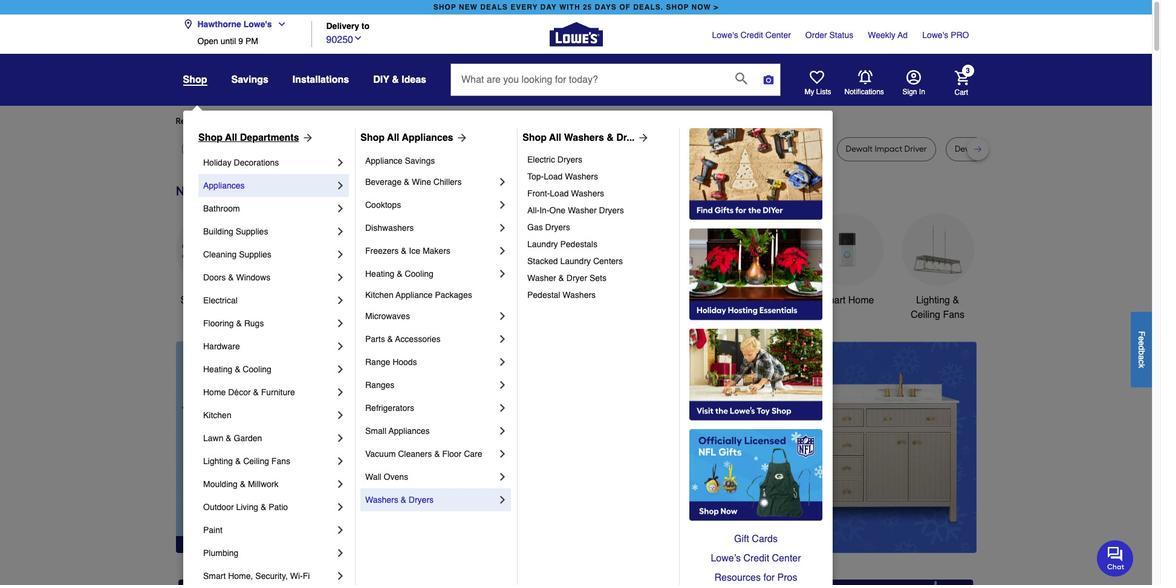 Task type: describe. For each thing, give the bounding box(es) containing it.
chevron right image for ranges link
[[497, 379, 509, 392]]

decorations for christmas
[[459, 310, 510, 321]]

home inside smart home link
[[849, 295, 875, 306]]

all-in-one washer dryers
[[528, 206, 624, 215]]

2 shop from the left
[[667, 3, 689, 11]]

kitchen faucets link
[[539, 214, 611, 308]]

outdoor for outdoor tools & equipment
[[631, 295, 666, 306]]

washer inside washer & dryer sets link
[[528, 274, 557, 283]]

chevron right image for 'refrigerators' link
[[497, 402, 509, 415]]

kitchen appliance packages link
[[365, 286, 509, 305]]

tool
[[275, 144, 290, 154]]

dewalt for dewalt bit set
[[401, 144, 428, 154]]

new deals every day during 25 days of deals image
[[176, 181, 977, 201]]

pedestal
[[528, 290, 561, 300]]

1 shop from the left
[[434, 3, 457, 11]]

open
[[198, 36, 218, 46]]

hawthorne lowe's button
[[183, 12, 291, 36]]

lowe's home improvement lists image
[[810, 70, 824, 85]]

d
[[1138, 346, 1147, 351]]

hoods
[[393, 358, 417, 367]]

1 tools from the left
[[382, 295, 405, 306]]

dryers down one
[[546, 223, 571, 232]]

shop all appliances link
[[361, 131, 468, 145]]

camera image
[[763, 74, 775, 86]]

kitchen for kitchen faucets
[[540, 295, 573, 306]]

cleaners
[[398, 450, 432, 459]]

kitchen appliance packages
[[365, 290, 472, 300]]

chevron right image for the top "heating & cooling" link
[[497, 268, 509, 280]]

kitchen faucets
[[540, 295, 610, 306]]

my
[[805, 88, 815, 96]]

chevron right image for electrical
[[335, 295, 347, 307]]

Search Query text field
[[451, 64, 726, 96]]

0 horizontal spatial bathroom link
[[203, 197, 335, 220]]

deals
[[481, 3, 508, 11]]

chat invite button image
[[1098, 540, 1135, 577]]

washers for front-load washers
[[571, 189, 605, 198]]

cleaning supplies link
[[203, 243, 335, 266]]

pros
[[778, 573, 798, 584]]

center for lowe's credit center
[[766, 30, 791, 40]]

diy & ideas button
[[373, 69, 427, 91]]

dewalt impact driver
[[846, 144, 928, 154]]

to
[[362, 21, 370, 31]]

weekly ad link
[[868, 29, 908, 41]]

lowe's pro link
[[923, 29, 970, 41]]

lowe's home improvement notification center image
[[858, 70, 873, 85]]

dryer
[[567, 274, 588, 283]]

wall ovens
[[365, 473, 409, 482]]

arrow right image
[[635, 132, 650, 144]]

3
[[966, 67, 971, 75]]

more suggestions for you link
[[310, 116, 417, 128]]

lowe's for lowe's pro
[[923, 30, 949, 40]]

departments
[[240, 133, 299, 143]]

0 vertical spatial lighting & ceiling fans
[[911, 295, 965, 321]]

90250 button
[[326, 31, 363, 47]]

bit set
[[643, 144, 667, 154]]

christmas
[[463, 295, 506, 306]]

2 set from the left
[[603, 144, 615, 154]]

cooling for left "heating & cooling" link
[[243, 365, 272, 375]]

shop all washers & dr... link
[[523, 131, 650, 145]]

recommended searches for you heading
[[176, 116, 977, 128]]

3 set from the left
[[655, 144, 667, 154]]

rugs
[[244, 319, 264, 329]]

all for departments
[[225, 133, 237, 143]]

dewalt for dewalt tool
[[246, 144, 273, 154]]

order
[[806, 30, 828, 40]]

more
[[310, 116, 330, 126]]

chevron right image for smart home, security, wi-fi
[[335, 571, 347, 583]]

5 bit from the left
[[643, 144, 653, 154]]

day
[[541, 3, 557, 11]]

sign in button
[[903, 70, 926, 97]]

chevron right image for beverage & wine chillers
[[497, 176, 509, 188]]

scroll to item #4 image
[[709, 532, 738, 537]]

electrical link
[[203, 289, 335, 312]]

0 horizontal spatial fans
[[272, 457, 290, 467]]

chevron down image inside hawthorne lowe's button
[[272, 19, 287, 29]]

appliance savings link
[[365, 151, 509, 171]]

delivery
[[326, 21, 359, 31]]

chevron right image for small appliances
[[497, 425, 509, 438]]

living
[[236, 503, 258, 513]]

& inside outdoor tools & equipment
[[694, 295, 701, 306]]

0 horizontal spatial lighting
[[203, 457, 233, 467]]

1 horizontal spatial heating & cooling
[[365, 269, 434, 279]]

chevron right image for dishwashers link on the left of page
[[497, 222, 509, 234]]

chevron right image for lawn & garden
[[335, 433, 347, 445]]

lowe's home improvement account image
[[907, 70, 921, 85]]

moulding & millwork link
[[203, 473, 335, 496]]

dryers down wall ovens link
[[409, 496, 434, 505]]

holiday hosting essentials. image
[[690, 229, 823, 321]]

a
[[1138, 355, 1147, 360]]

chevron right image for hardware
[[335, 341, 347, 353]]

0 horizontal spatial heating
[[203, 365, 233, 375]]

flooring & rugs link
[[203, 312, 335, 335]]

security,
[[256, 572, 288, 582]]

lowe's pro
[[923, 30, 970, 40]]

chevron down image inside 90250 button
[[353, 33, 363, 43]]

chillers
[[434, 177, 462, 187]]

recommended searches for you
[[176, 116, 300, 126]]

0 vertical spatial heating
[[365, 269, 395, 279]]

you for recommended searches for you
[[286, 116, 300, 126]]

christmas decorations link
[[448, 214, 521, 323]]

building supplies link
[[203, 220, 335, 243]]

chevron right image for freezers & ice makers link on the top left
[[497, 245, 509, 257]]

up to 35 percent off select small appliances. image
[[450, 580, 703, 586]]

3 driver from the left
[[905, 144, 928, 154]]

suggestions
[[331, 116, 379, 126]]

dryers up top-load washers
[[558, 155, 583, 165]]

chevron right image for building supplies link
[[335, 226, 347, 238]]

1 horizontal spatial laundry
[[561, 257, 591, 266]]

arrow left image
[[401, 448, 413, 460]]

0 horizontal spatial savings
[[231, 74, 269, 85]]

chevron right image for home décor & furniture
[[335, 387, 347, 399]]

driver for impact driver bit
[[512, 144, 535, 154]]

gas dryers link
[[528, 219, 671, 236]]

shop for shop all departments
[[198, 133, 223, 143]]

smart for smart home, security, wi-fi
[[203, 572, 226, 582]]

vacuum cleaners & floor care
[[365, 450, 483, 459]]

& inside button
[[392, 74, 399, 85]]

resources
[[715, 573, 761, 584]]

diy & ideas
[[373, 74, 427, 85]]

until
[[221, 36, 236, 46]]

2 horizontal spatial arrow right image
[[955, 448, 967, 460]]

stacked laundry centers
[[528, 257, 623, 266]]

flooring
[[203, 319, 234, 329]]

load for top-
[[544, 172, 563, 182]]

chevron right image for moulding & millwork
[[335, 479, 347, 491]]

dishwashers link
[[365, 217, 497, 240]]

microwaves
[[365, 312, 410, 321]]

4 set from the left
[[1013, 144, 1025, 154]]

packages
[[435, 290, 472, 300]]

1 horizontal spatial bathroom link
[[720, 214, 793, 308]]

3 bit from the left
[[537, 144, 547, 154]]

chevron right image for paint link at bottom left
[[335, 525, 347, 537]]

weekly
[[868, 30, 896, 40]]

shop these last-minute gifts. $99 or less. quantities are limited and won't last. image
[[176, 342, 371, 554]]

1 vertical spatial appliance
[[396, 290, 433, 300]]

lawn & garden
[[203, 434, 262, 444]]

impact for impact driver
[[766, 144, 794, 154]]

washers & dryers link
[[365, 489, 497, 512]]

holiday decorations
[[203, 158, 279, 168]]

patio
[[269, 503, 288, 513]]

dewalt for dewalt drill bit set
[[955, 144, 982, 154]]

shop for shop
[[183, 74, 207, 85]]

outdoor tools & equipment
[[631, 295, 701, 321]]

0 horizontal spatial kitchen
[[203, 411, 232, 421]]

chevron right image for the cooktops link
[[497, 199, 509, 211]]

holiday
[[203, 158, 232, 168]]

search image
[[736, 72, 748, 85]]

1 vertical spatial appliances
[[203, 181, 245, 191]]

0 vertical spatial appliance
[[365, 156, 403, 166]]

washers & dryers
[[365, 496, 434, 505]]

0 vertical spatial heating & cooling link
[[365, 263, 497, 286]]

garden
[[234, 434, 262, 444]]

washers for top-load washers
[[565, 172, 598, 182]]

home inside home décor & furniture link
[[203, 388, 226, 398]]

sign in
[[903, 88, 926, 96]]

f
[[1138, 331, 1147, 336]]

you for more suggestions for you
[[393, 116, 408, 126]]

supplies for cleaning supplies
[[239, 250, 272, 260]]

gas dryers
[[528, 223, 571, 232]]

beverage
[[365, 177, 402, 187]]

building
[[203, 227, 233, 237]]

care
[[464, 450, 483, 459]]

order status link
[[806, 29, 854, 41]]

windows
[[236, 273, 271, 283]]

shop new deals every day with 25 days of deals. shop now > link
[[431, 0, 721, 15]]

location image
[[183, 19, 193, 29]]

arrow right image for shop all appliances
[[454, 132, 468, 144]]

scroll to item #2 image
[[651, 532, 680, 537]]

small
[[365, 427, 387, 436]]

chevron right image for flooring & rugs
[[335, 318, 347, 330]]

ice
[[409, 246, 421, 256]]

& inside lighting & ceiling fans
[[953, 295, 960, 306]]

shop for shop all deals
[[181, 295, 203, 306]]

up to 30 percent off select grills and accessories. image
[[722, 580, 975, 586]]

flooring & rugs
[[203, 319, 264, 329]]

chevron right image for range hoods
[[497, 356, 509, 369]]

home décor & furniture
[[203, 388, 295, 398]]

chevron right image for holiday decorations link
[[335, 157, 347, 169]]

driver for impact driver
[[796, 144, 818, 154]]

2 horizontal spatial for
[[764, 573, 775, 584]]

supplies for building supplies
[[236, 227, 268, 237]]

paint link
[[203, 519, 335, 542]]

smart home
[[820, 295, 875, 306]]

resources for pros link
[[690, 569, 823, 586]]



Task type: vqa. For each thing, say whether or not it's contained in the screenshot.
"Easter" on the top left of page
no



Task type: locate. For each thing, give the bounding box(es) containing it.
kitchen for kitchen appliance packages
[[365, 290, 394, 300]]

1 horizontal spatial savings
[[405, 156, 435, 166]]

1 horizontal spatial bathroom
[[736, 295, 778, 306]]

all up appliance savings
[[387, 133, 400, 143]]

dewalt drill
[[695, 144, 738, 154]]

outdoor inside outdoor tools & equipment
[[631, 295, 666, 306]]

all down recommended searches for you
[[225, 133, 237, 143]]

shop for shop all washers & dr...
[[523, 133, 547, 143]]

ranges link
[[365, 374, 497, 397]]

3 drill from the left
[[724, 144, 738, 154]]

hardware link
[[203, 335, 335, 358]]

chevron right image for the kitchen link
[[335, 410, 347, 422]]

kitchen up lawn
[[203, 411, 232, 421]]

1 vertical spatial heating & cooling
[[203, 365, 272, 375]]

1 horizontal spatial lighting & ceiling fans link
[[902, 214, 975, 323]]

chevron right image for outdoor living & patio 'link'
[[335, 502, 347, 514]]

2 shop from the left
[[361, 133, 385, 143]]

heating
[[365, 269, 395, 279], [203, 365, 233, 375]]

shop all deals
[[181, 295, 244, 306]]

pedestals
[[561, 240, 598, 249]]

chevron right image for parts & accessories
[[497, 333, 509, 346]]

hardware
[[203, 342, 240, 352]]

driver down sign in
[[905, 144, 928, 154]]

dryers
[[558, 155, 583, 165], [599, 206, 624, 215], [546, 223, 571, 232], [409, 496, 434, 505]]

credit up resources for pros link
[[744, 554, 770, 565]]

1 vertical spatial supplies
[[239, 250, 272, 260]]

0 horizontal spatial for
[[273, 116, 284, 126]]

decorations
[[234, 158, 279, 168], [459, 310, 510, 321]]

0 horizontal spatial tools
[[382, 295, 405, 306]]

washers up drill bit set
[[564, 133, 604, 143]]

1 e from the top
[[1138, 336, 1147, 341]]

1 driver from the left
[[512, 144, 535, 154]]

find gifts for the diyer. image
[[690, 128, 823, 220]]

microwaves link
[[365, 305, 497, 328]]

1 vertical spatial outdoor
[[203, 503, 234, 513]]

bathroom
[[203, 204, 240, 214], [736, 295, 778, 306]]

washers up front-load washers
[[565, 172, 598, 182]]

impact for impact driver bit
[[482, 144, 510, 154]]

7 dewalt from the left
[[955, 144, 982, 154]]

washer down stacked
[[528, 274, 557, 283]]

impact driver
[[766, 144, 818, 154]]

cooling up home décor & furniture
[[243, 365, 272, 375]]

6 dewalt from the left
[[846, 144, 873, 154]]

vacuum
[[365, 450, 396, 459]]

stacked
[[528, 257, 558, 266]]

dewalt for dewalt drill
[[695, 144, 722, 154]]

load up one
[[550, 189, 569, 198]]

chevron right image for wall ovens link
[[497, 471, 509, 483]]

lowe's home improvement logo image
[[550, 8, 603, 61]]

2 horizontal spatial kitchen
[[540, 295, 573, 306]]

1 vertical spatial cooling
[[243, 365, 272, 375]]

heating & cooling up décor
[[203, 365, 272, 375]]

1 vertical spatial lighting
[[203, 457, 233, 467]]

1 horizontal spatial shop
[[361, 133, 385, 143]]

1 horizontal spatial kitchen
[[365, 290, 394, 300]]

centers
[[594, 257, 623, 266]]

0 vertical spatial laundry
[[528, 240, 558, 249]]

hawthorne lowe's
[[198, 19, 272, 29]]

1 horizontal spatial lighting
[[917, 295, 951, 306]]

scroll to item #3 image
[[680, 532, 709, 537]]

1 horizontal spatial outdoor
[[631, 295, 666, 306]]

6 bit from the left
[[1001, 144, 1011, 154]]

0 vertical spatial center
[[766, 30, 791, 40]]

0 vertical spatial heating & cooling
[[365, 269, 434, 279]]

0 horizontal spatial lowe's
[[244, 19, 272, 29]]

1 vertical spatial lighting & ceiling fans
[[203, 457, 290, 467]]

dewalt down shop all departments
[[246, 144, 273, 154]]

washers down the wall ovens
[[365, 496, 399, 505]]

appliance
[[365, 156, 403, 166], [396, 290, 433, 300]]

my lists
[[805, 88, 832, 96]]

shop down open
[[183, 74, 207, 85]]

outdoor inside 'link'
[[203, 503, 234, 513]]

1 impact from the left
[[482, 144, 510, 154]]

chevron right image for left "heating & cooling" link
[[335, 364, 347, 376]]

deals.
[[634, 3, 664, 11]]

dewalt for dewalt impact driver
[[846, 144, 873, 154]]

center up pros
[[772, 554, 802, 565]]

shop
[[183, 74, 207, 85], [181, 295, 203, 306]]

0 horizontal spatial heating & cooling
[[203, 365, 272, 375]]

shop left new
[[434, 3, 457, 11]]

pro
[[951, 30, 970, 40]]

2 horizontal spatial lowe's
[[923, 30, 949, 40]]

beverage & wine chillers
[[365, 177, 462, 187]]

credit for lowe's
[[744, 554, 770, 565]]

dewalt down cart
[[955, 144, 982, 154]]

dewalt down 'shop all appliances'
[[401, 144, 428, 154]]

1 horizontal spatial cooling
[[405, 269, 434, 279]]

driver down "my"
[[796, 144, 818, 154]]

kitchen
[[365, 290, 394, 300], [540, 295, 573, 306], [203, 411, 232, 421]]

2 vertical spatial appliances
[[389, 427, 430, 436]]

washer inside "all-in-one washer dryers" link
[[568, 206, 597, 215]]

officially licensed n f l gifts. shop now. image
[[690, 430, 823, 522]]

1 vertical spatial lighting & ceiling fans link
[[203, 450, 335, 473]]

smart home link
[[811, 214, 884, 308]]

appliances
[[402, 133, 454, 143], [203, 181, 245, 191], [389, 427, 430, 436]]

0 horizontal spatial lighting & ceiling fans
[[203, 457, 290, 467]]

supplies up 'cleaning supplies'
[[236, 227, 268, 237]]

visit the lowe's toy shop. image
[[690, 329, 823, 421]]

2 tools from the left
[[669, 295, 691, 306]]

1 vertical spatial bathroom
[[736, 295, 778, 306]]

1 horizontal spatial washer
[[568, 206, 597, 215]]

1 horizontal spatial chevron down image
[[353, 33, 363, 43]]

appliance up beverage at the left of the page
[[365, 156, 403, 166]]

lowe's inside lowe's pro link
[[923, 30, 949, 40]]

parts & accessories link
[[365, 328, 497, 351]]

electric dryers
[[528, 155, 583, 165]]

front-
[[528, 189, 550, 198]]

1 vertical spatial savings
[[405, 156, 435, 166]]

2 dewalt from the left
[[246, 144, 273, 154]]

heating down hardware at the bottom of the page
[[203, 365, 233, 375]]

outdoor up equipment
[[631, 295, 666, 306]]

& inside 'link'
[[261, 503, 266, 513]]

1 horizontal spatial shop
[[667, 3, 689, 11]]

3 dewalt from the left
[[318, 144, 345, 154]]

chevron right image for lighting & ceiling fans
[[335, 456, 347, 468]]

0 vertical spatial credit
[[741, 30, 764, 40]]

appliances down 'holiday' at the left of the page
[[203, 181, 245, 191]]

lowe's left pro on the right
[[923, 30, 949, 40]]

appliance up microwaves link
[[396, 290, 433, 300]]

3 impact from the left
[[875, 144, 903, 154]]

status
[[830, 30, 854, 40]]

arrow right image inside shop all departments link
[[299, 132, 314, 144]]

chevron right image for microwaves
[[497, 310, 509, 323]]

0 horizontal spatial laundry
[[528, 240, 558, 249]]

decorations down dewalt tool
[[234, 158, 279, 168]]

dewalt down more
[[318, 144, 345, 154]]

laundry up dryer
[[561, 257, 591, 266]]

1 vertical spatial chevron down image
[[353, 33, 363, 43]]

arrow right image for shop all departments
[[299, 132, 314, 144]]

open until 9 pm
[[198, 36, 258, 46]]

0 vertical spatial load
[[544, 172, 563, 182]]

1 horizontal spatial smart
[[820, 295, 846, 306]]

drill for dewalt drill bit set
[[984, 144, 999, 154]]

load inside top-load washers link
[[544, 172, 563, 182]]

kitchen up microwaves
[[365, 290, 394, 300]]

0 vertical spatial chevron down image
[[272, 19, 287, 29]]

gas
[[528, 223, 543, 232]]

driver up electric
[[512, 144, 535, 154]]

center left order
[[766, 30, 791, 40]]

0 horizontal spatial impact
[[482, 144, 510, 154]]

chevron right image for "appliances" link
[[335, 180, 347, 192]]

chevron right image for bathroom
[[335, 203, 347, 215]]

shop down more suggestions for you link
[[361, 133, 385, 143]]

1 vertical spatial credit
[[744, 554, 770, 565]]

refrigerators
[[365, 404, 414, 413]]

0 vertical spatial decorations
[[234, 158, 279, 168]]

heating & cooling
[[365, 269, 434, 279], [203, 365, 272, 375]]

decorations down 'christmas'
[[459, 310, 510, 321]]

0 horizontal spatial lighting & ceiling fans link
[[203, 450, 335, 473]]

center for lowe's credit center
[[772, 554, 802, 565]]

1 horizontal spatial decorations
[[459, 310, 510, 321]]

shop all deals link
[[176, 214, 248, 308]]

dryers up gas dryers link
[[599, 206, 624, 215]]

lawn
[[203, 434, 224, 444]]

1 you from the left
[[286, 116, 300, 126]]

credit inside the lowe's credit center link
[[744, 554, 770, 565]]

shop down 'recommended'
[[198, 133, 223, 143]]

tools link
[[357, 214, 430, 308]]

washers down dryer
[[563, 290, 596, 300]]

ideas
[[402, 74, 427, 85]]

scroll to item #5 element
[[738, 531, 770, 538]]

dewalt down notifications
[[846, 144, 873, 154]]

1 shop from the left
[[198, 133, 223, 143]]

shop up electric
[[523, 133, 547, 143]]

you left more
[[286, 116, 300, 126]]

1 vertical spatial heating
[[203, 365, 233, 375]]

appliances up dewalt bit set
[[402, 133, 454, 143]]

all for deals
[[206, 295, 216, 306]]

shop button
[[183, 74, 207, 86]]

lowe's home improvement cart image
[[955, 70, 970, 85]]

fans inside lighting & ceiling fans
[[944, 310, 965, 321]]

None search field
[[451, 64, 781, 107]]

moulding & millwork
[[203, 480, 279, 490]]

for for suggestions
[[381, 116, 392, 126]]

arrow right image
[[299, 132, 314, 144], [454, 132, 468, 144], [955, 448, 967, 460]]

1 horizontal spatial home
[[849, 295, 875, 306]]

appliances up arrow left image
[[389, 427, 430, 436]]

2 horizontal spatial impact
[[875, 144, 903, 154]]

kitchen down washer & dryer sets on the top
[[540, 295, 573, 306]]

shop left now
[[667, 3, 689, 11]]

savings button
[[231, 69, 269, 91]]

shop for shop all appliances
[[361, 133, 385, 143]]

credit for lowe's
[[741, 30, 764, 40]]

heating & cooling link down makers
[[365, 263, 497, 286]]

lowe's
[[711, 554, 741, 565]]

1 vertical spatial shop
[[181, 295, 203, 306]]

e up b
[[1138, 341, 1147, 346]]

cleaning
[[203, 250, 237, 260]]

cooling for the top "heating & cooling" link
[[405, 269, 434, 279]]

1 set from the left
[[442, 144, 454, 154]]

1 vertical spatial ceiling
[[243, 457, 269, 467]]

center
[[766, 30, 791, 40], [772, 554, 802, 565]]

2 drill from the left
[[574, 144, 589, 154]]

0 horizontal spatial arrow right image
[[299, 132, 314, 144]]

0 vertical spatial home
[[849, 295, 875, 306]]

chevron down image
[[272, 19, 287, 29], [353, 33, 363, 43]]

all for appliances
[[387, 133, 400, 143]]

1 horizontal spatial for
[[381, 116, 392, 126]]

for for searches
[[273, 116, 284, 126]]

chevron right image for plumbing
[[335, 548, 347, 560]]

3 shop from the left
[[523, 133, 547, 143]]

0 horizontal spatial chevron down image
[[272, 19, 287, 29]]

load inside front-load washers link
[[550, 189, 569, 198]]

4 bit from the left
[[591, 144, 601, 154]]

savings down pm at the top left
[[231, 74, 269, 85]]

2 horizontal spatial shop
[[523, 133, 547, 143]]

5 dewalt from the left
[[695, 144, 722, 154]]

1 horizontal spatial tools
[[669, 295, 691, 306]]

0 horizontal spatial smart
[[203, 572, 226, 582]]

cooling up kitchen appliance packages
[[405, 269, 434, 279]]

chevron right image for cleaning supplies
[[335, 249, 347, 261]]

0 vertical spatial cooling
[[405, 269, 434, 279]]

supplies up windows
[[239, 250, 272, 260]]

e up the 'd'
[[1138, 336, 1147, 341]]

heating & cooling link
[[365, 263, 497, 286], [203, 358, 335, 381]]

0 horizontal spatial heating & cooling link
[[203, 358, 335, 381]]

dewalt for dewalt drill bit
[[318, 144, 345, 154]]

load for front-
[[550, 189, 569, 198]]

washers for shop all washers & dr...
[[564, 133, 604, 143]]

0 vertical spatial appliances
[[402, 133, 454, 143]]

0 vertical spatial shop
[[183, 74, 207, 85]]

0 horizontal spatial decorations
[[234, 158, 279, 168]]

1 vertical spatial laundry
[[561, 257, 591, 266]]

2 e from the top
[[1138, 341, 1147, 346]]

0 vertical spatial ceiling
[[911, 310, 941, 321]]

lowe's credit center link
[[690, 549, 823, 569]]

0 vertical spatial lighting & ceiling fans link
[[902, 214, 975, 323]]

0 vertical spatial savings
[[231, 74, 269, 85]]

chevron right image
[[335, 157, 347, 169], [335, 180, 347, 192], [497, 199, 509, 211], [497, 222, 509, 234], [335, 226, 347, 238], [497, 245, 509, 257], [497, 268, 509, 280], [335, 364, 347, 376], [497, 379, 509, 392], [497, 402, 509, 415], [335, 410, 347, 422], [497, 471, 509, 483], [335, 502, 347, 514], [335, 525, 347, 537]]

1 horizontal spatial lighting & ceiling fans
[[911, 295, 965, 321]]

heating down freezers
[[365, 269, 395, 279]]

2 you from the left
[[393, 116, 408, 126]]

0 horizontal spatial bathroom
[[203, 204, 240, 214]]

decorations for holiday
[[234, 158, 279, 168]]

0 horizontal spatial driver
[[512, 144, 535, 154]]

1 drill from the left
[[347, 144, 361, 154]]

holiday decorations link
[[203, 151, 335, 174]]

2 impact from the left
[[766, 144, 794, 154]]

1 horizontal spatial arrow right image
[[454, 132, 468, 144]]

outdoor for outdoor living & patio
[[203, 503, 234, 513]]

lowe's for lowe's credit center
[[713, 30, 739, 40]]

shop all departments
[[198, 133, 299, 143]]

lowe's up pm at the top left
[[244, 19, 272, 29]]

0 horizontal spatial shop
[[434, 3, 457, 11]]

dewalt drill bit set
[[955, 144, 1025, 154]]

outdoor tools & equipment link
[[630, 214, 702, 323]]

0 horizontal spatial you
[[286, 116, 300, 126]]

2 bit from the left
[[430, 144, 440, 154]]

chevron right image for doors & windows
[[335, 272, 347, 284]]

chevron right image for vacuum cleaners & floor care
[[497, 448, 509, 461]]

smart inside "link"
[[203, 572, 226, 582]]

1 vertical spatial smart
[[203, 572, 226, 582]]

1 horizontal spatial heating
[[365, 269, 395, 279]]

cooktops
[[365, 200, 401, 210]]

pm
[[246, 36, 258, 46]]

k
[[1138, 364, 1147, 368]]

appliance savings
[[365, 156, 435, 166]]

all up electric dryers
[[550, 133, 562, 143]]

more suggestions for you
[[310, 116, 408, 126]]

1 horizontal spatial lowe's
[[713, 30, 739, 40]]

2 horizontal spatial driver
[[905, 144, 928, 154]]

plumbing
[[203, 549, 239, 559]]

for up departments
[[273, 116, 284, 126]]

tools up microwaves
[[382, 295, 405, 306]]

1 horizontal spatial impact
[[766, 144, 794, 154]]

0 vertical spatial outdoor
[[631, 295, 666, 306]]

moulding
[[203, 480, 238, 490]]

dewalt up 'holiday' at the left of the page
[[191, 144, 218, 154]]

90250
[[326, 34, 353, 45]]

pedestal washers
[[528, 290, 596, 300]]

heating & cooling link up furniture at bottom left
[[203, 358, 335, 381]]

electrical
[[203, 296, 238, 306]]

0 vertical spatial bathroom
[[203, 204, 240, 214]]

tools inside outdoor tools & equipment
[[669, 295, 691, 306]]

heating & cooling down freezers & ice makers
[[365, 269, 434, 279]]

gift cards link
[[690, 530, 823, 549]]

up to 40 percent off select vanities. plus get free local delivery on select vanities. image
[[391, 342, 977, 554]]

lowe's credit center
[[711, 554, 802, 565]]

lowe's down ">"
[[713, 30, 739, 40]]

pedestal washers link
[[528, 287, 671, 304]]

small appliances
[[365, 427, 430, 436]]

freezers
[[365, 246, 399, 256]]

0 horizontal spatial ceiling
[[243, 457, 269, 467]]

outdoor down moulding
[[203, 503, 234, 513]]

days
[[595, 3, 617, 11]]

load down electric dryers
[[544, 172, 563, 182]]

0 horizontal spatial washer
[[528, 274, 557, 283]]

ceiling
[[911, 310, 941, 321], [243, 457, 269, 467]]

drill for dewalt drill bit
[[347, 144, 361, 154]]

shop left the 'electrical'
[[181, 295, 203, 306]]

resources for pros
[[715, 573, 798, 584]]

dewalt for dewalt
[[191, 144, 218, 154]]

drill
[[347, 144, 361, 154], [574, 144, 589, 154], [724, 144, 738, 154], [984, 144, 999, 154]]

washer down new deals every day during 25 days of deals "image"
[[568, 206, 597, 215]]

1 bit from the left
[[364, 144, 373, 154]]

4 drill from the left
[[984, 144, 999, 154]]

arrow right image inside shop all appliances link
[[454, 132, 468, 144]]

supplies
[[236, 227, 268, 237], [239, 250, 272, 260]]

2 driver from the left
[[796, 144, 818, 154]]

savings down dewalt bit set
[[405, 156, 435, 166]]

washers inside 'link'
[[563, 290, 596, 300]]

all left deals
[[206, 295, 216, 306]]

1 horizontal spatial ceiling
[[911, 310, 941, 321]]

doors & windows
[[203, 273, 271, 283]]

1 vertical spatial decorations
[[459, 310, 510, 321]]

1 vertical spatial load
[[550, 189, 569, 198]]

makers
[[423, 246, 451, 256]]

1 horizontal spatial driver
[[796, 144, 818, 154]]

washer
[[568, 206, 597, 215], [528, 274, 557, 283]]

4 dewalt from the left
[[401, 144, 428, 154]]

1 vertical spatial washer
[[528, 274, 557, 283]]

1 vertical spatial center
[[772, 554, 802, 565]]

0 vertical spatial lighting
[[917, 295, 951, 306]]

smart for smart home
[[820, 295, 846, 306]]

tools up equipment
[[669, 295, 691, 306]]

for up 'shop all appliances'
[[381, 116, 392, 126]]

vacuum cleaners & floor care link
[[365, 443, 497, 466]]

laundry up stacked
[[528, 240, 558, 249]]

1 horizontal spatial fans
[[944, 310, 965, 321]]

credit up search image
[[741, 30, 764, 40]]

0 vertical spatial washer
[[568, 206, 597, 215]]

appliances link
[[203, 174, 335, 197]]

0 horizontal spatial home
[[203, 388, 226, 398]]

get up to 2 free select tools or batteries when you buy 1 with select purchases. image
[[178, 580, 431, 586]]

chevron right image for washers & dryers
[[497, 494, 509, 506]]

for left pros
[[764, 573, 775, 584]]

you up 'shop all appliances'
[[393, 116, 408, 126]]

all for washers
[[550, 133, 562, 143]]

drill for dewalt drill
[[724, 144, 738, 154]]

ranges
[[365, 381, 395, 390]]

lighting inside lighting & ceiling fans
[[917, 295, 951, 306]]

credit inside the lowe's credit center link
[[741, 30, 764, 40]]

washers down top-load washers link
[[571, 189, 605, 198]]

cooktops link
[[365, 194, 497, 217]]

lowe's inside hawthorne lowe's button
[[244, 19, 272, 29]]

0 vertical spatial supplies
[[236, 227, 268, 237]]

shop
[[198, 133, 223, 143], [361, 133, 385, 143], [523, 133, 547, 143]]

chevron right image
[[497, 176, 509, 188], [335, 203, 347, 215], [335, 249, 347, 261], [335, 272, 347, 284], [335, 295, 347, 307], [497, 310, 509, 323], [335, 318, 347, 330], [497, 333, 509, 346], [335, 341, 347, 353], [497, 356, 509, 369], [335, 387, 347, 399], [497, 425, 509, 438], [335, 433, 347, 445], [497, 448, 509, 461], [335, 456, 347, 468], [335, 479, 347, 491], [497, 494, 509, 506], [335, 548, 347, 560], [335, 571, 347, 583]]

0 horizontal spatial cooling
[[243, 365, 272, 375]]

dewalt right bit set
[[695, 144, 722, 154]]

1 dewalt from the left
[[191, 144, 218, 154]]



